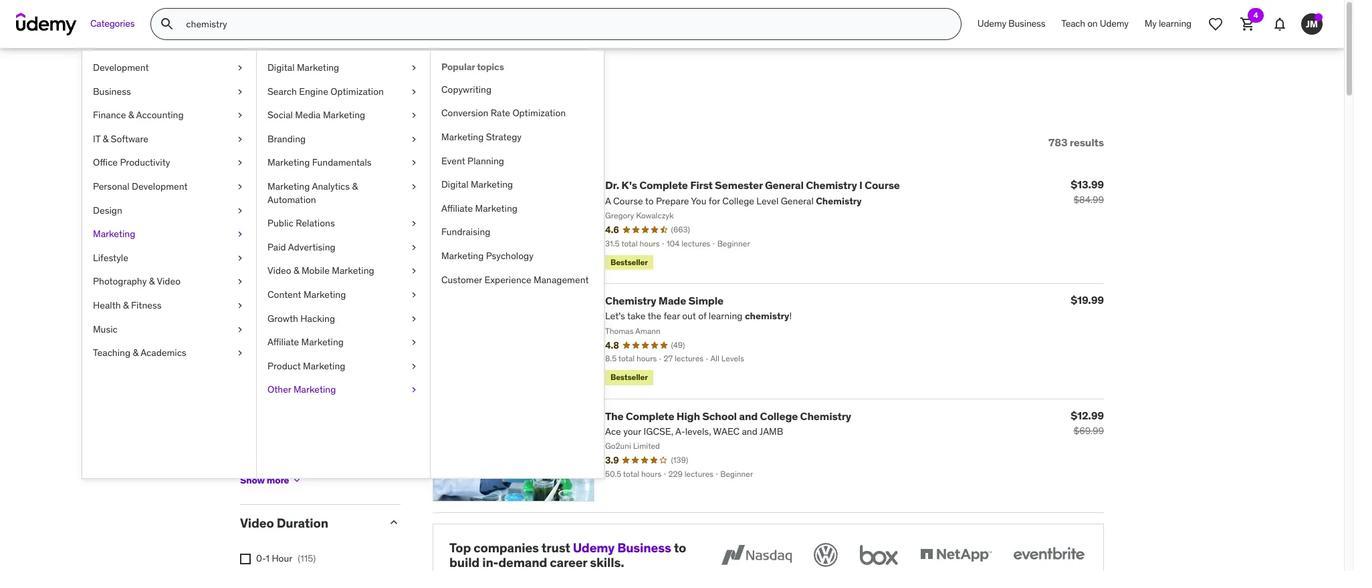 Task type: vqa. For each thing, say whether or not it's contained in the screenshot.
Thomas
no



Task type: locate. For each thing, give the bounding box(es) containing it.
product marketing
[[268, 360, 345, 372]]

marketing
[[297, 62, 339, 74], [323, 109, 365, 121], [442, 131, 484, 143], [268, 157, 310, 169], [471, 179, 513, 191], [268, 181, 310, 193], [475, 203, 518, 215], [93, 228, 135, 240], [442, 250, 484, 262], [332, 265, 374, 277], [304, 289, 346, 301], [301, 337, 344, 349], [303, 360, 345, 372], [294, 384, 336, 396]]

4 up from the top
[[329, 299, 340, 311]]

0 horizontal spatial 783
[[240, 79, 278, 106]]

marketing down product marketing at the left of the page
[[294, 384, 336, 396]]

teaching & academics link
[[82, 342, 256, 366]]

0 vertical spatial results
[[283, 79, 353, 106]]

xsmall image for search engine optimization
[[409, 85, 419, 98]]

0 horizontal spatial digital
[[268, 62, 295, 74]]

video & mobile marketing
[[268, 265, 374, 277]]

xsmall image for video & mobile marketing
[[409, 265, 419, 278]]

marketing inside marketing link
[[93, 228, 135, 240]]

0 horizontal spatial affiliate marketing
[[268, 337, 344, 349]]

& right finance
[[128, 109, 134, 121]]

affiliate marketing up product marketing at the left of the page
[[268, 337, 344, 349]]

digital marketing link up search engine optimization
[[257, 56, 430, 80]]

xsmall image inside marketing link
[[235, 228, 246, 241]]

0 vertical spatial business
[[1009, 18, 1046, 30]]

xsmall image for finance & accounting
[[235, 109, 246, 122]]

1 vertical spatial digital marketing
[[442, 179, 513, 191]]

xsmall image inside content marketing link
[[409, 289, 419, 302]]

up left (541) at the left
[[329, 275, 340, 287]]

xsmall image inside "lifestyle" 'link'
[[235, 252, 246, 265]]

chemistry left made
[[605, 294, 657, 308]]

1 horizontal spatial digital
[[442, 179, 469, 191]]

1 vertical spatial digital
[[442, 179, 469, 191]]

0 vertical spatial digital marketing
[[268, 62, 339, 74]]

business
[[1009, 18, 1046, 30], [93, 85, 131, 97], [618, 540, 671, 556]]

affiliate marketing link
[[431, 197, 604, 221], [257, 331, 430, 355]]

learning
[[1159, 18, 1192, 30]]

xsmall image
[[235, 62, 246, 75], [409, 62, 419, 75], [235, 85, 246, 98], [409, 85, 419, 98], [409, 109, 419, 122], [409, 133, 419, 146], [235, 181, 246, 194], [409, 181, 419, 194], [235, 204, 246, 218], [235, 228, 246, 241], [409, 241, 419, 254], [235, 252, 246, 265], [235, 300, 246, 313], [409, 313, 419, 326], [409, 337, 419, 350], [235, 347, 246, 360], [240, 378, 251, 388], [240, 425, 251, 436], [240, 449, 251, 460], [292, 476, 303, 487], [240, 555, 251, 565]]

complete right k's
[[640, 179, 688, 192]]

xsmall image inside affiliate marketing link
[[409, 337, 419, 350]]

digital marketing up engine
[[268, 62, 339, 74]]

xsmall image inside the business "link"
[[235, 85, 246, 98]]

high
[[677, 410, 700, 423]]

paid advertising
[[268, 241, 336, 253]]

conversion rate optimization
[[442, 107, 566, 119]]

marketing inside marketing analytics & automation
[[268, 181, 310, 193]]

affiliate down growth
[[268, 337, 299, 349]]

4 link
[[1232, 8, 1264, 40]]

& right 4.0
[[321, 251, 327, 263]]

1 horizontal spatial business
[[618, 540, 671, 556]]

0 vertical spatial digital marketing link
[[257, 56, 430, 80]]

1 horizontal spatial affiliate marketing link
[[431, 197, 604, 221]]

1 horizontal spatial digital marketing link
[[431, 173, 604, 197]]

public
[[268, 218, 294, 230]]

digital up search
[[268, 62, 295, 74]]

up up video & mobile marketing in the left top of the page
[[329, 251, 340, 263]]

& inside "video & mobile marketing" link
[[294, 265, 299, 277]]

0 horizontal spatial business
[[93, 85, 131, 97]]

1 horizontal spatial affiliate
[[442, 203, 473, 215]]

chemistry left i
[[806, 179, 857, 192]]

udemy
[[978, 18, 1007, 30], [1100, 18, 1129, 30], [573, 540, 615, 556]]

up left "(571)"
[[329, 299, 340, 311]]

1 horizontal spatial 783
[[1049, 136, 1068, 149]]

udemy business link left the to
[[573, 540, 671, 556]]

xsmall image inside paid advertising link
[[409, 241, 419, 254]]

783 inside status
[[1049, 136, 1068, 149]]

2 vertical spatial chemistry
[[800, 410, 852, 423]]

& right 4.5
[[321, 228, 327, 240]]

marketing up engine
[[297, 62, 339, 74]]

design link
[[82, 199, 256, 223]]

xsmall image inside "music" link
[[235, 323, 246, 337]]

& up fitness at bottom
[[149, 276, 155, 288]]

xsmall image for design
[[235, 204, 246, 218]]

xsmall image inside teaching & academics "link"
[[235, 347, 246, 360]]

xsmall image for social media marketing
[[409, 109, 419, 122]]

skills.
[[590, 555, 624, 571]]

chemistry
[[806, 179, 857, 192], [605, 294, 657, 308], [800, 410, 852, 423]]

optimization for marketing strategy
[[513, 107, 566, 119]]

lifestyle
[[93, 252, 128, 264]]

affiliate
[[442, 203, 473, 215], [268, 337, 299, 349]]

& right teaching
[[133, 347, 139, 359]]

other
[[268, 384, 291, 396]]

0 vertical spatial optimization
[[331, 85, 384, 97]]

content
[[268, 289, 301, 301]]

1 vertical spatial affiliate marketing
[[268, 337, 344, 349]]

other marketing
[[268, 384, 336, 396]]

& right it on the left top of the page
[[103, 133, 109, 145]]

& right health
[[123, 300, 129, 312]]

4.0 & up
[[306, 251, 340, 263]]

affiliate up fundraising
[[442, 203, 473, 215]]

optimization inside other marketing element
[[513, 107, 566, 119]]

results for 783 results for "chemistry"
[[283, 79, 353, 106]]

2 horizontal spatial udemy
[[1100, 18, 1129, 30]]

categories
[[90, 18, 135, 30]]

copywriting link
[[431, 78, 604, 102]]

conversion rate optimization link
[[431, 102, 604, 126]]

marketing down 3.5 & up (541)
[[304, 289, 346, 301]]

for
[[357, 79, 386, 106]]

business left teach
[[1009, 18, 1046, 30]]

it
[[93, 133, 100, 145]]

0 horizontal spatial results
[[283, 79, 353, 106]]

marketing strategy link
[[431, 126, 604, 150]]

video
[[268, 265, 291, 277], [157, 276, 181, 288], [240, 516, 274, 532]]

customer
[[442, 274, 482, 286]]

& left "3.5"
[[294, 265, 299, 277]]

& inside health & fitness "link"
[[123, 300, 129, 312]]

results inside 783 results status
[[1070, 136, 1104, 149]]

xsmall image for personal development
[[235, 181, 246, 194]]

language button
[[240, 339, 377, 355]]

xsmall image for it & software
[[235, 133, 246, 146]]

xsmall image inside branding link
[[409, 133, 419, 146]]

digital down event
[[442, 179, 469, 191]]

& inside teaching & academics "link"
[[133, 347, 139, 359]]

1 vertical spatial affiliate
[[268, 337, 299, 349]]

xsmall image inside personal development link
[[235, 181, 246, 194]]

xsmall image inside office productivity link
[[235, 157, 246, 170]]

affiliate marketing up fundraising
[[442, 203, 518, 215]]

0 vertical spatial udemy business link
[[970, 8, 1054, 40]]

chemistry right college
[[800, 410, 852, 423]]

1 vertical spatial business
[[93, 85, 131, 97]]

xsmall image inside photography & video link
[[235, 276, 246, 289]]

digital marketing down event planning
[[442, 179, 513, 191]]

marketing psychology link
[[431, 245, 604, 269]]

affiliate marketing for the top affiliate marketing link
[[442, 203, 518, 215]]

marketing down filter
[[268, 157, 310, 169]]

automation
[[268, 194, 316, 206]]

strategy
[[486, 131, 522, 143]]

customer experience management
[[442, 274, 589, 286]]

video down paid
[[268, 265, 291, 277]]

Search for anything text field
[[184, 13, 945, 35]]

personal development link
[[82, 175, 256, 199]]

xsmall image inside marketing fundamentals link
[[409, 157, 419, 170]]

783 for 783 results
[[1049, 136, 1068, 149]]

0 horizontal spatial optimization
[[331, 85, 384, 97]]

1 vertical spatial udemy business link
[[573, 540, 671, 556]]

& right "3.5"
[[321, 275, 327, 287]]

results up $13.99 in the right of the page
[[1070, 136, 1104, 149]]

xsmall image inside the public relations link
[[409, 218, 419, 231]]

marketing inside "video & mobile marketing" link
[[332, 265, 374, 277]]

development down categories dropdown button
[[93, 62, 149, 74]]

music link
[[82, 318, 256, 342]]

affiliate marketing link down 'hacking'
[[257, 331, 430, 355]]

0 vertical spatial affiliate marketing
[[442, 203, 518, 215]]

marketing inside marketing fundamentals link
[[268, 157, 310, 169]]

1 vertical spatial complete
[[626, 410, 675, 423]]

xsmall image inside design link
[[235, 204, 246, 218]]

2 horizontal spatial business
[[1009, 18, 1046, 30]]

xsmall image for paid advertising
[[409, 241, 419, 254]]

1 horizontal spatial results
[[1070, 136, 1104, 149]]

eventbrite image
[[1011, 541, 1088, 570]]

health & fitness link
[[82, 294, 256, 318]]

results
[[283, 79, 353, 106], [1070, 136, 1104, 149]]

business up finance
[[93, 85, 131, 97]]

show
[[240, 475, 265, 487]]

& right analytics
[[352, 181, 358, 193]]

office
[[93, 157, 118, 169]]

marketing inside marketing psychology link
[[442, 250, 484, 262]]

& for health & fitness
[[123, 300, 129, 312]]

& inside finance & accounting link
[[128, 109, 134, 121]]

top
[[450, 540, 471, 556]]

optimization down copywriting link
[[513, 107, 566, 119]]

0 horizontal spatial affiliate
[[268, 337, 299, 349]]

marketing inside product marketing link
[[303, 360, 345, 372]]

& for 4.0 & up
[[321, 251, 327, 263]]

k's
[[622, 179, 637, 192]]

copywriting
[[442, 83, 492, 96]]

marketing up "fundraising" link
[[475, 203, 518, 215]]

xsmall image for branding
[[409, 133, 419, 146]]

small image
[[249, 136, 262, 149]]

marketing up lifestyle
[[93, 228, 135, 240]]

customer experience management link
[[431, 269, 604, 292]]

fitness
[[131, 300, 162, 312]]

popular topics
[[442, 61, 504, 73]]

1 horizontal spatial optimization
[[513, 107, 566, 119]]

xsmall image inside search engine optimization link
[[409, 85, 419, 98]]

and
[[739, 410, 758, 423]]

0 vertical spatial affiliate
[[442, 203, 473, 215]]

branding
[[268, 133, 306, 145]]

affiliate inside other marketing element
[[442, 203, 473, 215]]

1 horizontal spatial digital marketing
[[442, 179, 513, 191]]

conversion
[[442, 107, 489, 119]]

video for video duration
[[240, 516, 274, 532]]

& inside photography & video link
[[149, 276, 155, 288]]

complete right the
[[626, 410, 675, 423]]

1 vertical spatial optimization
[[513, 107, 566, 119]]

1 vertical spatial digital marketing link
[[431, 173, 604, 197]]

xsmall image inside product marketing link
[[409, 360, 419, 373]]

video for video & mobile marketing
[[268, 265, 291, 277]]

marketing down paid advertising link
[[332, 265, 374, 277]]

digital
[[268, 62, 295, 74], [442, 179, 469, 191]]

xsmall image inside marketing analytics & automation link
[[409, 181, 419, 194]]

$12.99 $69.99
[[1071, 409, 1104, 437]]

marketing up customer
[[442, 250, 484, 262]]

1 horizontal spatial affiliate marketing
[[442, 203, 518, 215]]

$19.99
[[1071, 294, 1104, 307]]

affiliate marketing link up marketing psychology link
[[431, 197, 604, 221]]

optimization for social media marketing
[[331, 85, 384, 97]]

1 up from the top
[[329, 228, 340, 240]]

xsmall image inside development link
[[235, 62, 246, 75]]

1 vertical spatial results
[[1070, 136, 1104, 149]]

up for 4.5
[[329, 228, 340, 240]]

general
[[765, 179, 804, 192]]

0 horizontal spatial digital marketing
[[268, 62, 339, 74]]

development down office productivity link
[[132, 181, 188, 193]]

optimization up social media marketing link
[[331, 85, 384, 97]]

हिन्दी
[[256, 424, 274, 436]]

& inside the it & software link
[[103, 133, 109, 145]]

& for finance & accounting
[[128, 109, 134, 121]]

xsmall image inside finance & accounting link
[[235, 109, 246, 122]]

affiliate for the top affiliate marketing link
[[442, 203, 473, 215]]

affiliate marketing for the bottom affiliate marketing link
[[268, 337, 344, 349]]

marketing down planning
[[471, 179, 513, 191]]

1 horizontal spatial udemy
[[978, 18, 1007, 30]]

2 up from the top
[[329, 251, 340, 263]]

xsmall image for marketing analytics & automation
[[409, 181, 419, 194]]

xsmall image inside other marketing link
[[409, 384, 419, 397]]

marketing up automation
[[268, 181, 310, 193]]

psychology
[[486, 250, 534, 262]]

xsmall image inside health & fitness "link"
[[235, 300, 246, 313]]

xsmall image for health & fitness
[[235, 300, 246, 313]]

marketing down 'hacking'
[[301, 337, 344, 349]]

video up 0-
[[240, 516, 274, 532]]

xsmall image
[[235, 109, 246, 122], [235, 133, 246, 146], [235, 157, 246, 170], [409, 157, 419, 170], [409, 218, 419, 231], [409, 265, 419, 278], [235, 276, 246, 289], [409, 289, 419, 302], [235, 323, 246, 337], [409, 360, 419, 373], [409, 384, 419, 397], [240, 401, 251, 412]]

filter button
[[240, 122, 300, 163]]

marketing down search engine optimization link
[[323, 109, 365, 121]]

xsmall image for growth hacking
[[409, 313, 419, 326]]

marketing down the conversion
[[442, 131, 484, 143]]

0 horizontal spatial affiliate marketing link
[[257, 331, 430, 355]]

3 up from the top
[[329, 275, 340, 287]]

nasdaq image
[[718, 541, 795, 570]]

video down "lifestyle" 'link' at the top of page
[[157, 276, 181, 288]]

digital inside other marketing element
[[442, 179, 469, 191]]

up for 3.5
[[329, 275, 340, 287]]

0 horizontal spatial udemy
[[573, 540, 615, 556]]

hour
[[272, 553, 292, 565]]

xsmall image inside "video & mobile marketing" link
[[409, 265, 419, 278]]

0 vertical spatial 783
[[240, 79, 278, 106]]

1 vertical spatial chemistry
[[605, 294, 657, 308]]

digital marketing link down planning
[[431, 173, 604, 197]]

event planning link
[[431, 150, 604, 173]]

digital marketing inside other marketing element
[[442, 179, 513, 191]]

marketing down language dropdown button
[[303, 360, 345, 372]]

office productivity
[[93, 157, 170, 169]]

العربية
[[256, 400, 276, 412]]

trust
[[542, 540, 570, 556]]

digital marketing
[[268, 62, 339, 74], [442, 179, 513, 191]]

1 vertical spatial 783
[[1049, 136, 1068, 149]]

affiliate marketing
[[442, 203, 518, 215], [268, 337, 344, 349]]

udemy business link left teach
[[970, 8, 1054, 40]]

relations
[[296, 218, 335, 230]]

affiliate marketing inside other marketing element
[[442, 203, 518, 215]]

college
[[760, 410, 798, 423]]

xsmall image inside show more button
[[292, 476, 303, 487]]

marketing link
[[82, 223, 256, 247]]

results up social media marketing
[[283, 79, 353, 106]]

affiliate for the bottom affiliate marketing link
[[268, 337, 299, 349]]

business left the to
[[618, 540, 671, 556]]

xsmall image for public relations
[[409, 218, 419, 231]]

marketing inside social media marketing link
[[323, 109, 365, 121]]

& right 3.0
[[321, 299, 327, 311]]

made
[[659, 294, 686, 308]]

notifications image
[[1272, 16, 1288, 32]]

up right 4.5
[[329, 228, 340, 240]]

xsmall image for teaching & academics
[[235, 347, 246, 360]]

marketing inside other marketing link
[[294, 384, 336, 396]]

xsmall image inside social media marketing link
[[409, 109, 419, 122]]

0 vertical spatial chemistry
[[806, 179, 857, 192]]

xsmall image inside the it & software link
[[235, 133, 246, 146]]

ratings button
[[240, 190, 377, 206]]

$13.99 $84.99
[[1071, 178, 1104, 206]]

xsmall image inside growth hacking link
[[409, 313, 419, 326]]



Task type: describe. For each thing, give the bounding box(es) containing it.
companies
[[474, 540, 539, 556]]

xsmall image for product marketing
[[409, 360, 419, 373]]

& for 3.5 & up (541)
[[321, 275, 327, 287]]

search
[[268, 85, 297, 97]]

$69.99
[[1074, 425, 1104, 437]]

0 vertical spatial affiliate marketing link
[[431, 197, 604, 221]]

(684)
[[292, 376, 315, 388]]

finance
[[93, 109, 126, 121]]

to build in-demand career skills.
[[450, 540, 687, 571]]

hacking
[[301, 313, 335, 325]]

& for teaching & academics
[[133, 347, 139, 359]]

up for 3.0
[[329, 299, 340, 311]]

video duration button
[[240, 516, 377, 532]]

photography
[[93, 276, 147, 288]]

demand
[[499, 555, 547, 571]]

teaching & academics
[[93, 347, 186, 359]]

marketing analytics & automation link
[[257, 175, 430, 212]]

xsmall image for content marketing
[[409, 289, 419, 302]]

(541)
[[345, 275, 365, 287]]

0 horizontal spatial udemy business link
[[573, 540, 671, 556]]

783 results for "chemistry"
[[240, 79, 512, 106]]

marketing inside content marketing link
[[304, 289, 346, 301]]

product marketing link
[[257, 355, 430, 379]]

dr. k's complete first semester general chemistry i course
[[605, 179, 900, 192]]

growth hacking link
[[257, 307, 430, 331]]

1 vertical spatial affiliate marketing link
[[257, 331, 430, 355]]

business inside "link"
[[93, 85, 131, 97]]

product
[[268, 360, 301, 372]]

up for 4.0
[[329, 251, 340, 263]]

results for 783 results
[[1070, 136, 1104, 149]]

academics
[[141, 347, 186, 359]]

xsmall image for affiliate marketing
[[409, 337, 419, 350]]

3.5 & up (541)
[[306, 275, 365, 287]]

business link
[[82, 80, 256, 104]]

finance & accounting
[[93, 109, 184, 121]]

0 vertical spatial development
[[93, 62, 149, 74]]

2 vertical spatial business
[[618, 540, 671, 556]]

mobile
[[302, 265, 330, 277]]

it & software link
[[82, 128, 256, 151]]

udemy image
[[16, 13, 77, 35]]

xsmall image for office productivity
[[235, 157, 246, 170]]

teaching
[[93, 347, 131, 359]]

growth hacking
[[268, 313, 335, 325]]

0 horizontal spatial digital marketing link
[[257, 56, 430, 80]]

chemistry made simple
[[605, 294, 724, 308]]

(571)
[[345, 299, 365, 311]]

teach on udemy
[[1062, 18, 1129, 30]]

1
[[266, 553, 270, 565]]

video & mobile marketing link
[[257, 260, 430, 284]]

small image
[[387, 517, 401, 530]]

software
[[111, 133, 149, 145]]

0 vertical spatial complete
[[640, 179, 688, 192]]

xsmall image for marketing fundamentals
[[409, 157, 419, 170]]

filter
[[265, 136, 291, 149]]

xsmall image for marketing
[[235, 228, 246, 241]]

volkswagen image
[[811, 541, 841, 570]]

& for 3.0 & up (571)
[[321, 299, 327, 311]]

finance & accounting link
[[82, 104, 256, 128]]

my learning
[[1145, 18, 1192, 30]]

the
[[605, 410, 624, 423]]

ratings
[[240, 190, 286, 206]]

xsmall image for music
[[235, 323, 246, 337]]

other marketing link
[[257, 379, 430, 403]]

chemistry for the complete high school and college chemistry
[[800, 410, 852, 423]]

submit search image
[[159, 16, 175, 32]]

783 results status
[[1049, 136, 1104, 149]]

xsmall image for show more
[[292, 476, 303, 487]]

xsmall image for development
[[235, 62, 246, 75]]

jm link
[[1296, 8, 1329, 40]]

jm
[[1306, 18, 1319, 30]]

& for photography & video
[[149, 276, 155, 288]]

paid advertising link
[[257, 236, 430, 260]]

& inside marketing analytics & automation
[[352, 181, 358, 193]]

to
[[674, 540, 687, 556]]

& for it & software
[[103, 133, 109, 145]]

more
[[267, 475, 289, 487]]

marketing psychology
[[442, 250, 534, 262]]

my
[[1145, 18, 1157, 30]]

public relations
[[268, 218, 335, 230]]

netapp image
[[918, 541, 995, 570]]

the complete high school and college chemistry
[[605, 410, 852, 423]]

branding link
[[257, 128, 430, 151]]

xsmall image for photography & video
[[235, 276, 246, 289]]

box image
[[857, 541, 902, 570]]

3.0 & up (571)
[[306, 299, 365, 311]]

marketing strategy
[[442, 131, 522, 143]]

3.5
[[306, 275, 319, 287]]

accounting
[[136, 109, 184, 121]]

personal
[[93, 181, 130, 193]]

design
[[93, 204, 122, 216]]

teach
[[1062, 18, 1086, 30]]

topics
[[477, 61, 504, 73]]

it & software
[[93, 133, 149, 145]]

photography & video
[[93, 276, 181, 288]]

xsmall image for business
[[235, 85, 246, 98]]

office productivity link
[[82, 151, 256, 175]]

social media marketing
[[268, 109, 365, 121]]

fundraising
[[442, 226, 491, 238]]

1 vertical spatial development
[[132, 181, 188, 193]]

& for 4.5 & up
[[321, 228, 327, 240]]

first
[[690, 179, 713, 192]]

top companies trust udemy business
[[450, 540, 671, 556]]

social media marketing link
[[257, 104, 430, 128]]

chemistry for dr. k's complete first semester general chemistry i course
[[806, 179, 857, 192]]

xsmall image for digital marketing
[[409, 62, 419, 75]]

wishlist image
[[1208, 16, 1224, 32]]

media
[[295, 109, 321, 121]]

xsmall image for other marketing
[[409, 384, 419, 397]]

photography & video link
[[82, 270, 256, 294]]

social
[[268, 109, 293, 121]]

783 for 783 results for "chemistry"
[[240, 79, 278, 106]]

1 horizontal spatial udemy business link
[[970, 8, 1054, 40]]

analytics
[[312, 181, 350, 193]]

event
[[442, 155, 465, 167]]

0 vertical spatial digital
[[268, 62, 295, 74]]

other marketing element
[[430, 51, 604, 479]]

management
[[534, 274, 589, 286]]

shopping cart with 4 items image
[[1240, 16, 1256, 32]]

& for video & mobile marketing
[[294, 265, 299, 277]]

marketing inside marketing strategy link
[[442, 131, 484, 143]]

search engine optimization
[[268, 85, 384, 97]]

health
[[93, 300, 121, 312]]

783 results
[[1049, 136, 1104, 149]]

português
[[256, 471, 300, 483]]

experience
[[485, 274, 532, 286]]

0-1 hour (115)
[[256, 553, 316, 565]]

xsmall image for lifestyle
[[235, 252, 246, 265]]

you have alerts image
[[1315, 13, 1323, 21]]



